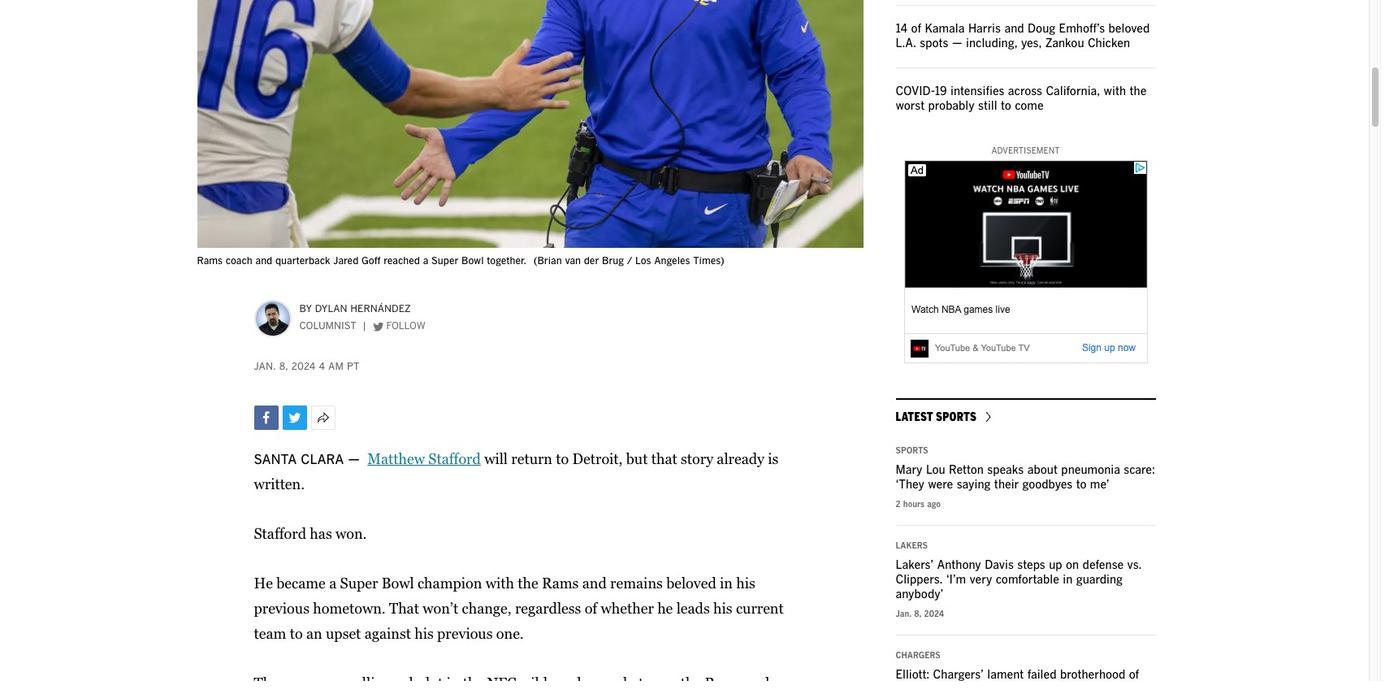 Task type: describe. For each thing, give the bounding box(es) containing it.
he
[[658, 599, 673, 617]]

lakers
[[896, 542, 928, 550]]

8, for jan. 8, 2024 4 am pt
[[279, 362, 288, 372]]

2 vertical spatial his
[[415, 625, 434, 642]]

14 of kamala harris and doug emhoff's beloved l.a. spots  — including, yes, zankou chicken link
[[896, 24, 1150, 50]]

covid-19 intensifies across california, with the worst probably still to come
[[896, 86, 1147, 112]]

clippers.
[[896, 575, 943, 586]]

of inside he became a super bowl champion with the rams and remains beloved in his previous hometown. that won't change, regardless of whether he leads his current team to an upset against his previous one.
[[585, 599, 598, 617]]

sports link
[[896, 447, 929, 455]]

dylan hernández image
[[254, 300, 291, 337]]

'i'm
[[947, 575, 966, 586]]

jan. 8, 2024
[[896, 610, 944, 618]]

follow
[[386, 322, 426, 332]]

the inside covid-19 intensifies across california, with the worst probably still to come
[[1130, 86, 1147, 98]]

1 vertical spatial previous
[[437, 625, 493, 642]]

/
[[627, 256, 633, 266]]

2024 for jan. 8, 2024 4 am pt
[[292, 362, 316, 372]]

1 vertical spatial his
[[714, 599, 733, 617]]

der
[[584, 256, 599, 266]]

kamala
[[925, 24, 965, 35]]

lou
[[926, 465, 946, 476]]

worst
[[896, 101, 925, 112]]

me'
[[1091, 480, 1110, 491]]

0 vertical spatial previous
[[254, 599, 310, 617]]

goff
[[362, 256, 381, 266]]

he became a super bowl champion with the rams and remains beloved in his previous hometown. that won't change, regardless of whether he leads his current team to an upset against his previous one.
[[254, 574, 784, 642]]

mary lou retton speaks about pneumonia scare: 'they were saying their goodbyes to me' link
[[896, 465, 1156, 491]]

mary
[[896, 465, 923, 476]]

became
[[276, 574, 326, 591]]

latest sports link
[[896, 410, 997, 423]]

yes,
[[1022, 38, 1042, 50]]

zankou
[[1046, 38, 1085, 50]]

0 vertical spatial his
[[737, 574, 756, 591]]

14
[[896, 24, 908, 35]]

1 horizontal spatial bowl
[[462, 256, 484, 266]]

van
[[565, 256, 581, 266]]

probably
[[929, 101, 975, 112]]

l.a.
[[896, 38, 917, 50]]

19
[[935, 86, 947, 98]]

bowl inside he became a super bowl champion with the rams and remains beloved in his previous hometown. that won't change, regardless of whether he leads his current team to an upset against his previous one.
[[382, 574, 414, 591]]

jan. 8, 2024 4 am pt
[[254, 362, 360, 372]]

but
[[626, 450, 648, 467]]

by
[[299, 305, 312, 315]]

saying
[[957, 480, 991, 491]]

—
[[952, 38, 963, 50]]

of inside 14 of kamala harris and doug emhoff's beloved l.a. spots  — including, yes, zankou chicken
[[912, 24, 922, 35]]

very
[[970, 575, 993, 586]]

0 vertical spatial rams
[[197, 256, 223, 266]]

on
[[1066, 560, 1079, 571]]

follow link
[[373, 321, 426, 333]]

one.
[[496, 625, 524, 642]]

in for comfortable
[[1063, 575, 1073, 586]]

vs.
[[1128, 560, 1142, 571]]

whether
[[601, 599, 654, 617]]

speaks
[[988, 465, 1024, 476]]

will return to detroit, but that story  already is written.
[[254, 450, 779, 492]]

anthony
[[938, 560, 982, 571]]

rams inside he became a super bowl champion with the rams and remains beloved in his previous hometown. that won't change, regardless of whether he leads his current team to an upset against his previous one.
[[542, 574, 579, 591]]

dylan
[[315, 305, 348, 315]]

covid-
[[896, 86, 935, 98]]

by dylan hernández
[[299, 305, 411, 315]]

an
[[306, 625, 322, 642]]

hometown.
[[313, 599, 386, 617]]

reached
[[384, 256, 420, 266]]

that
[[389, 599, 419, 617]]

advertisement
[[992, 147, 1060, 155]]

to inside covid-19 intensifies across california, with the worst probably still to come
[[1001, 101, 1012, 112]]

2 hours ago
[[896, 501, 941, 509]]

2
[[896, 501, 901, 509]]

change,
[[462, 599, 512, 617]]

latest sports
[[896, 410, 977, 423]]

still
[[979, 101, 998, 112]]

together.
[[487, 256, 527, 266]]

advertisement region
[[904, 160, 1148, 363]]

hours
[[904, 501, 925, 509]]

quarterback
[[275, 256, 330, 266]]

to inside the 'will return to detroit, but that story  already is written.'
[[556, 450, 569, 467]]

to inside mary lou retton speaks about pneumonia scare: 'they were saying their goodbyes to me'
[[1077, 480, 1087, 491]]

detroit,
[[573, 450, 623, 467]]

up
[[1049, 560, 1063, 571]]

jan. for jan. 8, 2024 4 am pt
[[254, 362, 276, 372]]

brug
[[602, 256, 624, 266]]

with inside he became a super bowl champion with the rams and remains beloved in his previous hometown. that won't change, regardless of whether he leads his current team to an upset against his previous one.
[[486, 574, 514, 591]]

stafford has won.
[[254, 525, 367, 542]]

steps
[[1018, 560, 1046, 571]]

8, for jan. 8, 2024
[[914, 610, 922, 618]]

rams coach and quarterback jared goff reached a super bowl together. (brian van der brug / los angeles times)
[[197, 256, 725, 266]]



Task type: locate. For each thing, give the bounding box(es) containing it.
jared
[[333, 256, 359, 266]]

of
[[912, 24, 922, 35], [585, 599, 598, 617]]

lakers'
[[896, 560, 934, 571]]

0 horizontal spatial with
[[486, 574, 514, 591]]

goodbyes
[[1023, 480, 1073, 491]]

with
[[1104, 86, 1127, 98], [486, 574, 514, 591]]

1 horizontal spatial rams
[[542, 574, 579, 591]]

0 horizontal spatial super
[[340, 574, 378, 591]]

0 horizontal spatial and
[[256, 256, 272, 266]]

(brian
[[534, 256, 562, 266]]

super up hometown.
[[340, 574, 378, 591]]

8, left 4
[[279, 362, 288, 372]]

comfortable
[[996, 575, 1060, 586]]

2024 left 4
[[292, 362, 316, 372]]

super
[[432, 256, 459, 266], [340, 574, 378, 591]]

across
[[1008, 86, 1043, 98]]

covid-19 intensifies across california, with the worst probably still to come link
[[896, 86, 1147, 112]]

1 vertical spatial a
[[329, 574, 337, 591]]

1 vertical spatial bowl
[[382, 574, 414, 591]]

return
[[511, 450, 553, 467]]

1 horizontal spatial and
[[583, 574, 607, 591]]

dylan hernández link
[[315, 305, 411, 315]]

1 vertical spatial with
[[486, 574, 514, 591]]

jan. for jan. 8, 2024
[[896, 610, 912, 618]]

beloved inside he became a super bowl champion with the rams and remains beloved in his previous hometown. that won't change, regardless of whether he leads his current team to an upset against his previous one.
[[667, 574, 717, 591]]

1 vertical spatial super
[[340, 574, 378, 591]]

to left the an at the left bottom of page
[[290, 625, 303, 642]]

1 horizontal spatial 2024
[[925, 610, 944, 618]]

14 of kamala harris and doug emhoff's beloved l.a. spots  — including, yes, zankou chicken
[[896, 24, 1150, 50]]

1 vertical spatial jan.
[[896, 610, 912, 618]]

1 horizontal spatial of
[[912, 24, 922, 35]]

leads
[[677, 599, 710, 617]]

santa
[[254, 453, 297, 466]]

come
[[1015, 101, 1044, 112]]

to right still at the right of the page
[[1001, 101, 1012, 112]]

1 horizontal spatial his
[[714, 599, 733, 617]]

matthew stafford
[[368, 450, 481, 467]]

davis
[[985, 560, 1014, 571]]

0 vertical spatial of
[[912, 24, 922, 35]]

1 vertical spatial rams
[[542, 574, 579, 591]]

to inside he became a super bowl champion with the rams and remains beloved in his previous hometown. that won't change, regardless of whether he leads his current team to an upset against his previous one.
[[290, 625, 303, 642]]

pneumonia
[[1062, 465, 1121, 476]]

and right coach
[[256, 256, 272, 266]]

0 horizontal spatial a
[[329, 574, 337, 591]]

0 horizontal spatial in
[[720, 574, 733, 591]]

0 horizontal spatial rams
[[197, 256, 223, 266]]

super inside he became a super bowl champion with the rams and remains beloved in his previous hometown. that won't change, regardless of whether he leads his current team to an upset against his previous one.
[[340, 574, 378, 591]]

and
[[1005, 24, 1025, 35], [256, 256, 272, 266], [583, 574, 607, 591]]

the
[[1130, 86, 1147, 98], [518, 574, 539, 591]]

0 vertical spatial 8,
[[279, 362, 288, 372]]

a up hometown.
[[329, 574, 337, 591]]

0 horizontal spatial beloved
[[667, 574, 717, 591]]

already
[[717, 450, 765, 467]]

chargers
[[896, 652, 941, 660]]

intensifies
[[951, 86, 1005, 98]]

bowl up that
[[382, 574, 414, 591]]

1 vertical spatial beloved
[[667, 574, 717, 591]]

1 horizontal spatial super
[[432, 256, 459, 266]]

coach
[[226, 256, 253, 266]]

0 vertical spatial stafford
[[429, 450, 481, 467]]

matthew
[[368, 450, 425, 467]]

beloved inside 14 of kamala harris and doug emhoff's beloved l.a. spots  — including, yes, zankou chicken
[[1109, 24, 1150, 35]]

pt
[[347, 362, 360, 372]]

mary lou retton speaks about pneumonia scare: 'they were saying their goodbyes to me'
[[896, 465, 1156, 491]]

he
[[254, 574, 273, 591]]

is
[[768, 450, 779, 467]]

stafford left has
[[254, 525, 306, 542]]

0 vertical spatial with
[[1104, 86, 1127, 98]]

sports
[[936, 410, 977, 423], [896, 447, 929, 455]]

1 horizontal spatial sports
[[936, 410, 977, 423]]

with inside covid-19 intensifies across california, with the worst probably still to come
[[1104, 86, 1127, 98]]

2 horizontal spatial his
[[737, 574, 756, 591]]

and inside 14 of kamala harris and doug emhoff's beloved l.a. spots  — including, yes, zankou chicken
[[1005, 24, 1025, 35]]

chargers link
[[896, 652, 941, 660]]

will
[[485, 450, 508, 467]]

super right "reached"
[[432, 256, 459, 266]]

0 vertical spatial super
[[432, 256, 459, 266]]

angeles
[[654, 256, 690, 266]]

were
[[928, 480, 954, 491]]

1 horizontal spatial stafford
[[429, 450, 481, 467]]

1 vertical spatial stafford
[[254, 525, 306, 542]]

1 horizontal spatial jan.
[[896, 610, 912, 618]]

of left whether
[[585, 599, 598, 617]]

regardless
[[515, 599, 581, 617]]

a right "reached"
[[423, 256, 429, 266]]

including,
[[966, 38, 1018, 50]]

rams head coach sean mcvay low fives quarterback jared goff. image
[[197, 0, 864, 248]]

0 vertical spatial jan.
[[254, 362, 276, 372]]

1 vertical spatial 2024
[[925, 610, 944, 618]]

emhoff's
[[1060, 24, 1105, 35]]

1 horizontal spatial with
[[1104, 86, 1127, 98]]

1 horizontal spatial beloved
[[1109, 24, 1150, 35]]

won.
[[336, 525, 367, 542]]

1 horizontal spatial the
[[1130, 86, 1147, 98]]

2 vertical spatial and
[[583, 574, 607, 591]]

0 horizontal spatial jan.
[[254, 362, 276, 372]]

to right return
[[556, 450, 569, 467]]

his
[[737, 574, 756, 591], [714, 599, 733, 617], [415, 625, 434, 642]]

chicken
[[1088, 38, 1131, 50]]

his up current
[[737, 574, 756, 591]]

his right leads
[[714, 599, 733, 617]]

lakers link
[[896, 542, 928, 550]]

their
[[995, 480, 1019, 491]]

0 vertical spatial the
[[1130, 86, 1147, 98]]

santa clara —
[[254, 453, 364, 466]]

harris
[[969, 24, 1001, 35]]

and inside he became a super bowl champion with the rams and remains beloved in his previous hometown. that won't change, regardless of whether he leads his current team to an upset against his previous one.
[[583, 574, 607, 591]]

in inside he became a super bowl champion with the rams and remains beloved in his previous hometown. that won't change, regardless of whether he leads his current team to an upset against his previous one.
[[720, 574, 733, 591]]

1 vertical spatial and
[[256, 256, 272, 266]]

to down pneumonia
[[1077, 480, 1087, 491]]

ago
[[928, 501, 941, 509]]

lakers' anthony davis steps up on defense vs. clippers. 'i'm very comfortable in guarding anybody'
[[896, 560, 1142, 601]]

1 horizontal spatial previous
[[437, 625, 493, 642]]

his down won't
[[415, 625, 434, 642]]

and up whether
[[583, 574, 607, 591]]

anybody'
[[896, 589, 944, 601]]

jan. down anybody'
[[896, 610, 912, 618]]

stafford
[[429, 450, 481, 467], [254, 525, 306, 542]]

in for beloved
[[720, 574, 733, 591]]

that
[[652, 450, 678, 467]]

the down the chicken
[[1130, 86, 1147, 98]]

previous down change,
[[437, 625, 493, 642]]

previous
[[254, 599, 310, 617], [437, 625, 493, 642]]

0 vertical spatial sports
[[936, 410, 977, 423]]

stafford left will
[[429, 450, 481, 467]]

0 vertical spatial beloved
[[1109, 24, 1150, 35]]

1 vertical spatial of
[[585, 599, 598, 617]]

rams left coach
[[197, 256, 223, 266]]

bowl left together.
[[462, 256, 484, 266]]

hernández
[[351, 305, 411, 315]]

the inside he became a super bowl champion with the rams and remains beloved in his previous hometown. that won't change, regardless of whether he leads his current team to an upset against his previous one.
[[518, 574, 539, 591]]

times)
[[693, 256, 725, 266]]

2024 down anybody'
[[925, 610, 944, 618]]

1 horizontal spatial in
[[1063, 575, 1073, 586]]

2024 for jan. 8, 2024
[[925, 610, 944, 618]]

in
[[720, 574, 733, 591], [1063, 575, 1073, 586]]

previous up team
[[254, 599, 310, 617]]

1 vertical spatial 8,
[[914, 610, 922, 618]]

won't
[[423, 599, 459, 617]]

0 horizontal spatial previous
[[254, 599, 310, 617]]

0 horizontal spatial sports
[[896, 447, 929, 455]]

the up regardless
[[518, 574, 539, 591]]

a
[[423, 256, 429, 266], [329, 574, 337, 591]]

1 vertical spatial sports
[[896, 447, 929, 455]]

0 horizontal spatial stafford
[[254, 525, 306, 542]]

0 horizontal spatial bowl
[[382, 574, 414, 591]]

8, down anybody'
[[914, 610, 922, 618]]

remains
[[610, 574, 663, 591]]

1 horizontal spatial 8,
[[914, 610, 922, 618]]

1 vertical spatial the
[[518, 574, 539, 591]]

0 horizontal spatial 2024
[[292, 362, 316, 372]]

a inside he became a super bowl champion with the rams and remains beloved in his previous hometown. that won't change, regardless of whether he leads his current team to an upset against his previous one.
[[329, 574, 337, 591]]

0 horizontal spatial the
[[518, 574, 539, 591]]

2 horizontal spatial and
[[1005, 24, 1025, 35]]

0 horizontal spatial of
[[585, 599, 598, 617]]

with right california,
[[1104, 86, 1127, 98]]

jan.
[[254, 362, 276, 372], [896, 610, 912, 618]]

0 vertical spatial 2024
[[292, 362, 316, 372]]

retton
[[949, 465, 984, 476]]

written.
[[254, 475, 305, 492]]

4
[[319, 362, 325, 372]]

doug
[[1028, 24, 1056, 35]]

sports right latest
[[936, 410, 977, 423]]

rams up regardless
[[542, 574, 579, 591]]

0 vertical spatial bowl
[[462, 256, 484, 266]]

0 vertical spatial a
[[423, 256, 429, 266]]

am
[[328, 362, 344, 372]]

in inside lakers' anthony davis steps up on defense vs. clippers. 'i'm very comfortable in guarding anybody'
[[1063, 575, 1073, 586]]

and up yes,
[[1005, 24, 1025, 35]]

champion
[[418, 574, 482, 591]]

defense
[[1083, 560, 1124, 571]]

0 vertical spatial and
[[1005, 24, 1025, 35]]

0 horizontal spatial his
[[415, 625, 434, 642]]

1 horizontal spatial a
[[423, 256, 429, 266]]

latest
[[896, 410, 934, 423]]

with up change,
[[486, 574, 514, 591]]

jan. down dylan hernández image
[[254, 362, 276, 372]]

columnist
[[299, 322, 357, 332]]

matthew stafford link
[[368, 450, 481, 467]]

sports up mary in the bottom right of the page
[[896, 447, 929, 455]]

beloved up leads
[[667, 574, 717, 591]]

upset
[[326, 625, 361, 642]]

of right 14
[[912, 24, 922, 35]]

0 horizontal spatial 8,
[[279, 362, 288, 372]]

'they
[[896, 480, 925, 491]]

beloved up the chicken
[[1109, 24, 1150, 35]]



Task type: vqa. For each thing, say whether or not it's contained in the screenshot.
Stafford has won.
yes



